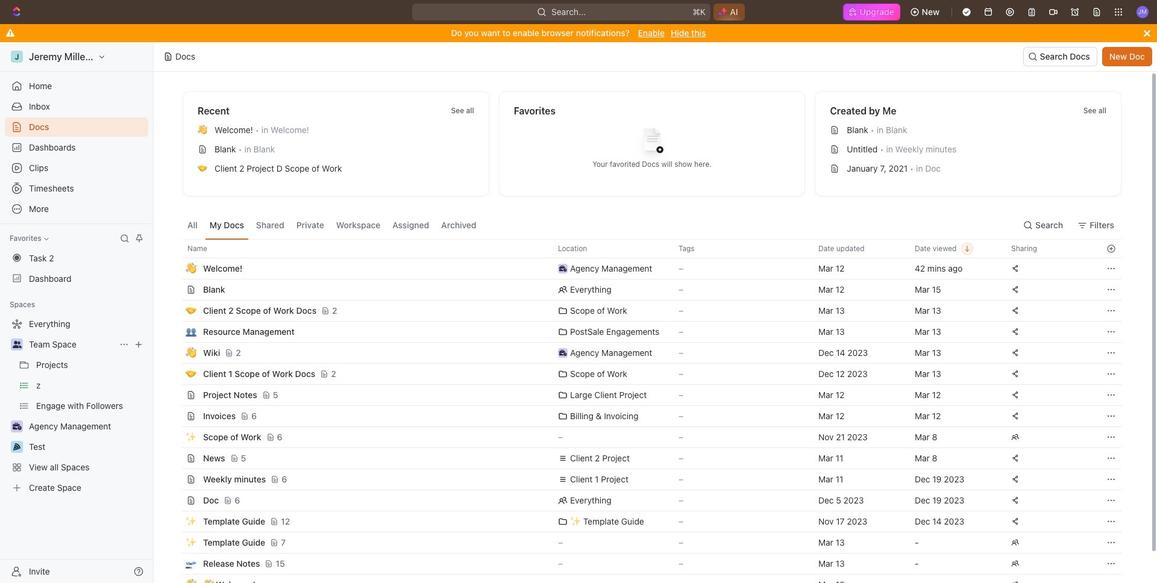 Task type: describe. For each thing, give the bounding box(es) containing it.
15 row from the top
[[169, 532, 1122, 554]]

6 row from the top
[[169, 342, 1122, 364]]

8 row from the top
[[169, 384, 1122, 406]]

5 row from the top
[[169, 321, 1122, 343]]

9 row from the top
[[169, 406, 1122, 427]]

3 cell from the left
[[908, 575, 1004, 583]]

pizza slice image
[[13, 444, 20, 451]]

2 row from the top
[[169, 258, 1122, 280]]

tree inside sidebar navigation
[[5, 315, 148, 498]]

1 cell from the left
[[169, 575, 183, 583]]

11 row from the top
[[169, 448, 1122, 469]]

4 row from the top
[[169, 300, 1122, 322]]

2 cell from the left
[[551, 575, 671, 583]]

sidebar navigation
[[0, 42, 156, 583]]

business time image
[[559, 350, 567, 356]]

1 row from the top
[[169, 239, 1122, 259]]



Task type: locate. For each thing, give the bounding box(es) containing it.
12 row from the top
[[169, 469, 1122, 491]]

0 horizontal spatial business time image
[[12, 423, 21, 430]]

row
[[169, 239, 1122, 259], [169, 258, 1122, 280], [169, 279, 1122, 301], [169, 300, 1122, 322], [169, 321, 1122, 343], [169, 342, 1122, 364], [169, 363, 1122, 385], [169, 384, 1122, 406], [169, 406, 1122, 427], [169, 427, 1122, 448], [169, 448, 1122, 469], [169, 469, 1122, 491], [169, 490, 1122, 512], [169, 511, 1122, 533], [169, 532, 1122, 554], [169, 553, 1122, 575], [169, 574, 1122, 583]]

user group image
[[12, 341, 21, 348]]

3 row from the top
[[169, 279, 1122, 301]]

0 vertical spatial business time image
[[559, 266, 567, 272]]

tab list
[[183, 211, 481, 239]]

13 row from the top
[[169, 490, 1122, 512]]

jeremy miller's workspace, , element
[[11, 51, 23, 63]]

16 row from the top
[[169, 553, 1122, 575]]

7 row from the top
[[169, 363, 1122, 385]]

tree
[[5, 315, 148, 498]]

1 vertical spatial business time image
[[12, 423, 21, 430]]

no favorited docs image
[[628, 118, 676, 167]]

table
[[169, 239, 1122, 583]]

4 cell from the left
[[1100, 575, 1122, 583]]

17 row from the top
[[169, 574, 1122, 583]]

cell
[[169, 575, 183, 583], [551, 575, 671, 583], [908, 575, 1004, 583], [1100, 575, 1122, 583]]

1 horizontal spatial business time image
[[559, 266, 567, 272]]

10 row from the top
[[169, 427, 1122, 448]]

14 row from the top
[[169, 511, 1122, 533]]

business time image
[[559, 266, 567, 272], [12, 423, 21, 430]]



Task type: vqa. For each thing, say whether or not it's contained in the screenshot.
Sidebar navigation
yes



